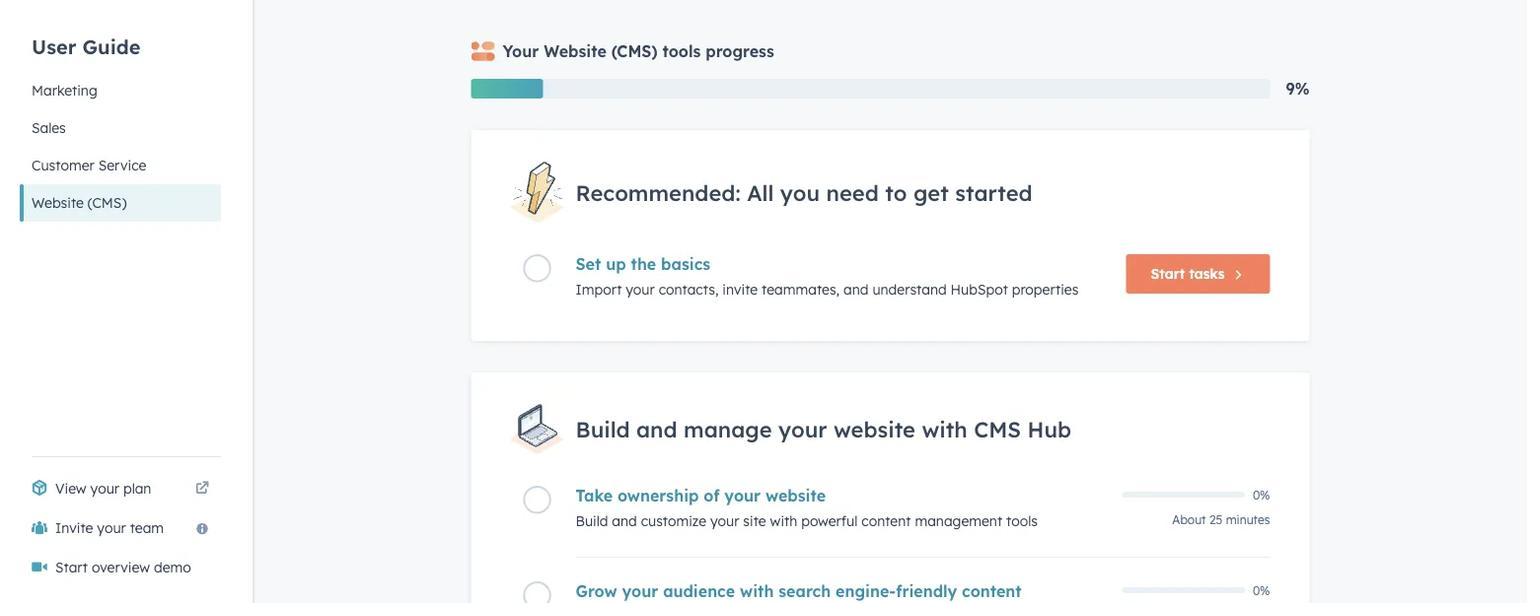 Task type: describe. For each thing, give the bounding box(es) containing it.
build inside take ownership of your website build and customize your site with powerful content management tools
[[576, 513, 608, 530]]

marketing button
[[20, 72, 221, 110]]

1 horizontal spatial content
[[962, 582, 1022, 602]]

take ownership of your website button
[[576, 486, 1110, 506]]

the
[[631, 255, 656, 274]]

website inside button
[[32, 194, 84, 212]]

of
[[704, 486, 720, 506]]

your
[[503, 41, 539, 61]]

start tasks button
[[1126, 255, 1270, 294]]

1 horizontal spatial website
[[544, 41, 607, 61]]

service
[[98, 157, 146, 174]]

start for start overview demo
[[55, 559, 88, 577]]

2 vertical spatial with
[[740, 582, 774, 602]]

your inside button
[[97, 520, 126, 537]]

tasks
[[1189, 266, 1225, 283]]

build and manage your website with cms hub
[[576, 416, 1072, 443]]

teammates,
[[762, 281, 840, 299]]

import
[[576, 281, 622, 299]]

user guide
[[32, 34, 141, 59]]

customize
[[641, 513, 706, 530]]

demo
[[154, 559, 191, 577]]

1 0% from the top
[[1253, 488, 1270, 503]]

manage
[[684, 416, 772, 443]]

about 25 minutes
[[1172, 513, 1270, 528]]

start for start tasks
[[1151, 266, 1185, 283]]

and inside take ownership of your website build and customize your site with powerful content management tools
[[612, 513, 637, 530]]

(cms) inside button
[[88, 194, 127, 212]]

need
[[826, 179, 879, 206]]

view your plan
[[55, 480, 151, 498]]

customer
[[32, 157, 94, 174]]

0 vertical spatial with
[[922, 416, 967, 443]]

your website (cms) tools progress progress bar
[[471, 79, 543, 99]]

your website (cms) tools progress
[[503, 41, 774, 61]]

your down of
[[710, 513, 739, 530]]

plan
[[123, 480, 151, 498]]

contacts,
[[659, 281, 719, 299]]

25
[[1209, 513, 1223, 528]]

to
[[885, 179, 907, 206]]

overview
[[92, 559, 150, 577]]

engine-
[[836, 582, 896, 602]]

get
[[913, 179, 949, 206]]

start overview demo
[[55, 559, 191, 577]]

content inside take ownership of your website build and customize your site with powerful content management tools
[[862, 513, 911, 530]]

understand
[[872, 281, 947, 299]]

user
[[32, 34, 76, 59]]

website (cms)
[[32, 194, 127, 212]]

grow your audience with search engine-friendly content button
[[576, 582, 1110, 602]]

powerful
[[801, 513, 858, 530]]

with inside take ownership of your website build and customize your site with powerful content management tools
[[770, 513, 797, 530]]

team
[[130, 520, 164, 537]]

recommended:
[[576, 179, 741, 206]]

start tasks
[[1151, 266, 1225, 283]]

basics
[[661, 255, 710, 274]]

website (cms) button
[[20, 184, 221, 222]]

progress
[[706, 41, 774, 61]]



Task type: locate. For each thing, give the bounding box(es) containing it.
start left tasks
[[1151, 266, 1185, 283]]

website
[[544, 41, 607, 61], [32, 194, 84, 212]]

grow
[[576, 582, 617, 602]]

recommended: all you need to get started
[[576, 179, 1033, 206]]

user guide views element
[[20, 0, 221, 222]]

invite
[[722, 281, 758, 299]]

2 0% from the top
[[1253, 584, 1270, 598]]

tools inside take ownership of your website build and customize your site with powerful content management tools
[[1006, 513, 1038, 530]]

management
[[915, 513, 1002, 530]]

your left plan
[[90, 480, 119, 498]]

link opens in a new window image
[[195, 477, 209, 501], [195, 482, 209, 496]]

website for of
[[766, 486, 826, 506]]

website inside take ownership of your website build and customize your site with powerful content management tools
[[766, 486, 826, 506]]

your up 'site'
[[724, 486, 761, 506]]

0 vertical spatial website
[[544, 41, 607, 61]]

start inside 'button'
[[1151, 266, 1185, 283]]

website up powerful
[[766, 486, 826, 506]]

site
[[743, 513, 766, 530]]

tools
[[662, 41, 701, 61], [1006, 513, 1038, 530]]

9%
[[1286, 79, 1310, 99]]

view
[[55, 480, 86, 498]]

and
[[843, 281, 869, 299], [636, 416, 677, 443], [612, 513, 637, 530]]

0 vertical spatial build
[[576, 416, 630, 443]]

your
[[626, 281, 655, 299], [778, 416, 827, 443], [90, 480, 119, 498], [724, 486, 761, 506], [710, 513, 739, 530], [97, 520, 126, 537], [622, 582, 658, 602]]

0 vertical spatial start
[[1151, 266, 1185, 283]]

marketing
[[32, 82, 97, 99]]

(cms)
[[611, 41, 658, 61], [88, 194, 127, 212]]

invite your team
[[55, 520, 164, 537]]

customer service
[[32, 157, 146, 174]]

about
[[1172, 513, 1206, 528]]

1 vertical spatial website
[[766, 486, 826, 506]]

content right "friendly"
[[962, 582, 1022, 602]]

search
[[779, 582, 831, 602]]

1 link opens in a new window image from the top
[[195, 477, 209, 501]]

your inside the set up the basics import your contacts, invite teammates, and understand hubspot properties
[[626, 281, 655, 299]]

grow your audience with search engine-friendly content
[[576, 582, 1022, 602]]

0 horizontal spatial start
[[55, 559, 88, 577]]

with left search
[[740, 582, 774, 602]]

and down take
[[612, 513, 637, 530]]

0 horizontal spatial (cms)
[[88, 194, 127, 212]]

1 horizontal spatial (cms)
[[611, 41, 658, 61]]

your down the
[[626, 281, 655, 299]]

0 horizontal spatial tools
[[662, 41, 701, 61]]

set up the basics button
[[576, 255, 1110, 274]]

and down set up the basics "button"
[[843, 281, 869, 299]]

0 vertical spatial 0%
[[1253, 488, 1270, 503]]

0 horizontal spatial content
[[862, 513, 911, 530]]

tools right 'management'
[[1006, 513, 1038, 530]]

ownership
[[618, 486, 699, 506]]

1 horizontal spatial website
[[834, 416, 915, 443]]

website right your
[[544, 41, 607, 61]]

view your plan link
[[20, 470, 221, 509]]

audience
[[663, 582, 735, 602]]

0 vertical spatial content
[[862, 513, 911, 530]]

set up the basics import your contacts, invite teammates, and understand hubspot properties
[[576, 255, 1079, 299]]

invite your team button
[[20, 509, 221, 548]]

1 horizontal spatial start
[[1151, 266, 1185, 283]]

take ownership of your website build and customize your site with powerful content management tools
[[576, 486, 1038, 530]]

minutes
[[1226, 513, 1270, 528]]

take
[[576, 486, 613, 506]]

website down customer
[[32, 194, 84, 212]]

0 vertical spatial (cms)
[[611, 41, 658, 61]]

your left team
[[97, 520, 126, 537]]

set
[[576, 255, 601, 274]]

start down the invite
[[55, 559, 88, 577]]

start
[[1151, 266, 1185, 283], [55, 559, 88, 577]]

website for manage
[[834, 416, 915, 443]]

2 build from the top
[[576, 513, 608, 530]]

1 vertical spatial tools
[[1006, 513, 1038, 530]]

build up take
[[576, 416, 630, 443]]

build down take
[[576, 513, 608, 530]]

1 horizontal spatial tools
[[1006, 513, 1038, 530]]

0% up minutes
[[1253, 488, 1270, 503]]

guide
[[82, 34, 141, 59]]

with right 'site'
[[770, 513, 797, 530]]

your right grow
[[622, 582, 658, 602]]

hubspot
[[951, 281, 1008, 299]]

with left cms
[[922, 416, 967, 443]]

build
[[576, 416, 630, 443], [576, 513, 608, 530]]

cms
[[974, 416, 1021, 443]]

friendly
[[896, 582, 957, 602]]

0 vertical spatial tools
[[662, 41, 701, 61]]

up
[[606, 255, 626, 274]]

0 horizontal spatial website
[[766, 486, 826, 506]]

you
[[780, 179, 820, 206]]

start overview demo link
[[20, 548, 221, 588]]

1 vertical spatial 0%
[[1253, 584, 1270, 598]]

0 vertical spatial and
[[843, 281, 869, 299]]

content
[[862, 513, 911, 530], [962, 582, 1022, 602]]

started
[[955, 179, 1033, 206]]

sales button
[[20, 110, 221, 147]]

invite
[[55, 520, 93, 537]]

website
[[834, 416, 915, 443], [766, 486, 826, 506]]

0 horizontal spatial website
[[32, 194, 84, 212]]

1 vertical spatial start
[[55, 559, 88, 577]]

content down take ownership of your website button
[[862, 513, 911, 530]]

your right manage
[[778, 416, 827, 443]]

hub
[[1028, 416, 1072, 443]]

1 vertical spatial website
[[32, 194, 84, 212]]

tools left progress
[[662, 41, 701, 61]]

1 vertical spatial (cms)
[[88, 194, 127, 212]]

2 link opens in a new window image from the top
[[195, 482, 209, 496]]

1 build from the top
[[576, 416, 630, 443]]

1 vertical spatial with
[[770, 513, 797, 530]]

all
[[747, 179, 774, 206]]

1 vertical spatial and
[[636, 416, 677, 443]]

2 vertical spatial and
[[612, 513, 637, 530]]

properties
[[1012, 281, 1079, 299]]

customer service button
[[20, 147, 221, 184]]

website up take ownership of your website button
[[834, 416, 915, 443]]

0 vertical spatial website
[[834, 416, 915, 443]]

sales
[[32, 119, 66, 137]]

1 vertical spatial build
[[576, 513, 608, 530]]

0% down minutes
[[1253, 584, 1270, 598]]

and up ownership
[[636, 416, 677, 443]]

and inside the set up the basics import your contacts, invite teammates, and understand hubspot properties
[[843, 281, 869, 299]]

0%
[[1253, 488, 1270, 503], [1253, 584, 1270, 598]]

with
[[922, 416, 967, 443], [770, 513, 797, 530], [740, 582, 774, 602]]

1 vertical spatial content
[[962, 582, 1022, 602]]



Task type: vqa. For each thing, say whether or not it's contained in the screenshot.
site
yes



